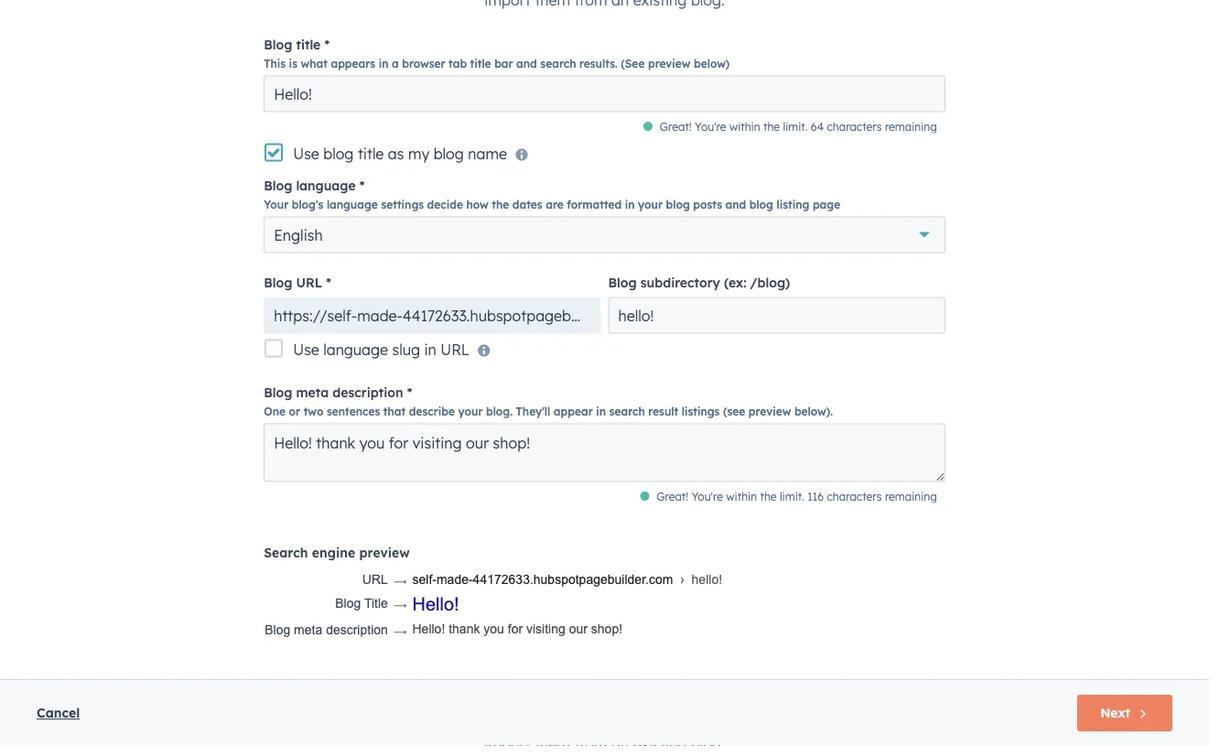Task type: vqa. For each thing, say whether or not it's contained in the screenshot.
Your
yes



Task type: locate. For each thing, give the bounding box(es) containing it.
0 vertical spatial great!
[[660, 120, 692, 134]]

how
[[467, 198, 489, 212]]

0 vertical spatial preview
[[648, 57, 691, 71]]

search left result
[[610, 405, 645, 419]]

blog inside blog meta description one or two sentences that describe your blog. they'll appear in search result listings (see preview below).
[[264, 385, 292, 401]]

remaining
[[885, 120, 938, 134], [885, 490, 938, 504]]

characters
[[827, 120, 882, 134], [827, 490, 882, 504]]

1 vertical spatial limit.
[[780, 490, 805, 504]]

2 horizontal spatial url
[[441, 341, 470, 359]]

⟶ left the self-
[[394, 573, 407, 587]]

0 vertical spatial you're
[[695, 120, 727, 134]]

2 vertical spatial the
[[760, 490, 777, 504]]

https://self-made-44172633.hubspotpagebuilder.com button
[[264, 298, 641, 334]]

title up what
[[296, 37, 321, 53]]

blog up your
[[264, 178, 292, 194]]

made- up the use language slug in url in the left top of the page
[[357, 307, 403, 325]]

2 ⟶ from the top
[[394, 597, 407, 611]]

thank
[[449, 623, 480, 637]]

you're down below)
[[695, 120, 727, 134]]

blog up https://self-
[[264, 275, 292, 291]]

characters right 116
[[827, 490, 882, 504]]

next button
[[1078, 695, 1173, 732]]

1 vertical spatial remaining
[[885, 490, 938, 504]]

made-
[[357, 307, 403, 325], [437, 573, 473, 587]]

within left 116
[[726, 490, 757, 504]]

0 vertical spatial and
[[517, 57, 537, 71]]

search
[[541, 57, 576, 71], [610, 405, 645, 419]]

blog for /blog)
[[609, 275, 637, 291]]

1 vertical spatial search
[[610, 405, 645, 419]]

0 vertical spatial made-
[[357, 307, 403, 325]]

1 vertical spatial title
[[470, 57, 491, 71]]

0 vertical spatial limit.
[[783, 120, 808, 134]]

2 hello! from the top
[[413, 623, 445, 637]]

2 vertical spatial title
[[358, 145, 384, 163]]

within down below)
[[730, 120, 761, 134]]

language
[[296, 178, 356, 194], [327, 198, 378, 212], [324, 341, 388, 359]]

0 horizontal spatial your
[[458, 405, 483, 419]]

name
[[468, 145, 507, 163]]

title left as
[[358, 145, 384, 163]]

your left blog.
[[458, 405, 483, 419]]

blog left title
[[335, 597, 361, 611]]

use down https://self-
[[293, 341, 319, 359]]

0 vertical spatial 44172633.hubspotpagebuilder.com
[[403, 307, 641, 325]]

the
[[764, 120, 780, 134], [492, 198, 509, 212], [760, 490, 777, 504]]

Hello! thank you for visiting our shop! text field
[[264, 424, 946, 483]]

1 vertical spatial great!
[[657, 490, 689, 504]]

0 vertical spatial title
[[296, 37, 321, 53]]

/blog)
[[751, 275, 791, 291]]

title
[[364, 597, 388, 611]]

1 vertical spatial your
[[458, 405, 483, 419]]

blog's
[[292, 198, 324, 212]]

2 horizontal spatial title
[[470, 57, 491, 71]]

the right how
[[492, 198, 509, 212]]

1 vertical spatial use
[[293, 341, 319, 359]]

blog for one
[[264, 385, 292, 401]]

1 vertical spatial ⟶
[[394, 597, 407, 611]]

preview
[[648, 57, 691, 71], [749, 405, 792, 419], [359, 545, 410, 561]]

english button
[[264, 217, 946, 254]]

great!
[[660, 120, 692, 134], [657, 490, 689, 504]]

0 vertical spatial your
[[638, 198, 663, 212]]

0 vertical spatial within
[[730, 120, 761, 134]]

use blog title as my blog name
[[293, 145, 507, 163]]

0 vertical spatial the
[[764, 120, 780, 134]]

0 vertical spatial meta
[[296, 385, 329, 401]]

the inside blog language your blog's language settings decide how the dates are formatted in your blog posts and blog listing page
[[492, 198, 509, 212]]

within
[[730, 120, 761, 134], [726, 490, 757, 504]]

one
[[264, 405, 286, 419]]

Blog subdirectory (ex: /blog) text field
[[609, 298, 946, 334]]

1 horizontal spatial url
[[362, 573, 388, 587]]

blog for hello!
[[335, 597, 361, 611]]

blog down "search"
[[265, 624, 290, 638]]

url ⟶ self-made-44172633.hubspotpagebuilder.com › hello!
[[362, 573, 723, 587]]

1 vertical spatial you're
[[692, 490, 723, 504]]

0 vertical spatial language
[[296, 178, 356, 194]]

made- up blog title ⟶ hello! blog meta description ⟶ hello! thank you for visiting our shop!
[[437, 573, 473, 587]]

you're
[[695, 120, 727, 134], [692, 490, 723, 504]]

hello!
[[692, 573, 723, 587]]

(ex:
[[724, 275, 747, 291]]

44172633.hubspotpagebuilder.com up blog meta description one or two sentences that describe your blog. they'll appear in search result listings (see preview below).
[[403, 307, 641, 325]]

blog down english popup button
[[609, 275, 637, 291]]

2 vertical spatial language
[[324, 341, 388, 359]]

url
[[296, 275, 322, 291], [441, 341, 470, 359], [362, 573, 388, 587]]

0 vertical spatial ⟶
[[394, 573, 407, 587]]

⟶ left thank
[[394, 624, 407, 638]]

search
[[264, 545, 308, 561]]

for
[[508, 623, 523, 637]]

limit.
[[783, 120, 808, 134], [780, 490, 805, 504]]

tab
[[449, 57, 467, 71]]

1 remaining from the top
[[885, 120, 938, 134]]

remaining for blog meta description
[[885, 490, 938, 504]]

blog inside blog title this is what appears in a browser tab title bar and search results. (see preview below)
[[264, 37, 292, 53]]

this
[[264, 57, 286, 71]]

use for use blog title as my blog name
[[293, 145, 319, 163]]

1 vertical spatial characters
[[827, 490, 882, 504]]

44172633.hubspotpagebuilder.com
[[403, 307, 641, 325], [473, 573, 673, 587]]

1 vertical spatial meta
[[294, 624, 323, 638]]

hello! down the self-
[[413, 595, 459, 615]]

1 vertical spatial the
[[492, 198, 509, 212]]

language for blog
[[296, 178, 356, 194]]

my
[[408, 145, 430, 163]]

your
[[264, 198, 289, 212]]

1 vertical spatial hello!
[[413, 623, 445, 637]]

use
[[293, 145, 319, 163], [293, 341, 319, 359]]

1 horizontal spatial title
[[358, 145, 384, 163]]

and right posts on the right
[[726, 198, 747, 212]]

meta down "search"
[[294, 624, 323, 638]]

a
[[392, 57, 399, 71]]

blog
[[264, 37, 292, 53], [264, 178, 292, 194], [264, 275, 292, 291], [609, 275, 637, 291], [264, 385, 292, 401], [335, 597, 361, 611], [265, 624, 290, 638]]

title right tab
[[470, 57, 491, 71]]

2 use from the top
[[293, 341, 319, 359]]

limit. for blog title
[[783, 120, 808, 134]]

›
[[681, 573, 685, 587]]

hello! left thank
[[413, 623, 445, 637]]

1 vertical spatial within
[[726, 490, 757, 504]]

2 vertical spatial ⟶
[[394, 624, 407, 638]]

0 vertical spatial hello!
[[413, 595, 459, 615]]

1 vertical spatial language
[[327, 198, 378, 212]]

0 vertical spatial search
[[541, 57, 576, 71]]

0 horizontal spatial search
[[541, 57, 576, 71]]

1 use from the top
[[293, 145, 319, 163]]

language up blog's
[[296, 178, 356, 194]]

description inside blog meta description one or two sentences that describe your blog. they'll appear in search result listings (see preview below).
[[333, 385, 403, 401]]

they'll
[[516, 405, 551, 419]]

hello!
[[413, 595, 459, 615], [413, 623, 445, 637]]

in
[[379, 57, 389, 71], [625, 198, 635, 212], [424, 341, 437, 359], [596, 405, 606, 419]]

in left a at the left top
[[379, 57, 389, 71]]

use up blog's
[[293, 145, 319, 163]]

64
[[811, 120, 824, 134]]

1 characters from the top
[[827, 120, 882, 134]]

limit. left 64
[[783, 120, 808, 134]]

44172633.hubspotpagebuilder.com up our
[[473, 573, 673, 587]]

(see
[[723, 405, 746, 419]]

in right appear
[[596, 405, 606, 419]]

url up title
[[362, 573, 388, 587]]

dates
[[513, 198, 543, 212]]

0 vertical spatial description
[[333, 385, 403, 401]]

great! you're within the limit. 116 characters remaining
[[657, 490, 938, 504]]

the left 64
[[764, 120, 780, 134]]

description up sentences
[[333, 385, 403, 401]]

listings
[[682, 405, 720, 419]]

2 vertical spatial preview
[[359, 545, 410, 561]]

description down title
[[326, 624, 388, 638]]

2 remaining from the top
[[885, 490, 938, 504]]

meta inside blog title ⟶ hello! blog meta description ⟶ hello! thank you for visiting our shop!
[[294, 624, 323, 638]]

blog up this
[[264, 37, 292, 53]]

our
[[569, 623, 588, 637]]

and inside blog title this is what appears in a browser tab title bar and search results. (see preview below)
[[517, 57, 537, 71]]

2 characters from the top
[[827, 490, 882, 504]]

blog for blog's
[[264, 178, 292, 194]]

2 horizontal spatial preview
[[749, 405, 792, 419]]

None text field
[[264, 76, 946, 113]]

the for blog title
[[764, 120, 780, 134]]

1 horizontal spatial preview
[[648, 57, 691, 71]]

preview inside blog meta description one or two sentences that describe your blog. they'll appear in search result listings (see preview below).
[[749, 405, 792, 419]]

meta up two
[[296, 385, 329, 401]]

blog
[[324, 145, 354, 163], [434, 145, 464, 163], [666, 198, 690, 212], [750, 198, 774, 212]]

0 horizontal spatial and
[[517, 57, 537, 71]]

url up https://self-
[[296, 275, 322, 291]]

1 horizontal spatial your
[[638, 198, 663, 212]]

search left results.
[[541, 57, 576, 71]]

0 horizontal spatial made-
[[357, 307, 403, 325]]

in right slug
[[424, 341, 437, 359]]

and right bar
[[517, 57, 537, 71]]

your up english popup button
[[638, 198, 663, 212]]

characters right 64
[[827, 120, 882, 134]]

1 vertical spatial description
[[326, 624, 388, 638]]

1 horizontal spatial search
[[610, 405, 645, 419]]

1 vertical spatial preview
[[749, 405, 792, 419]]

your
[[638, 198, 663, 212], [458, 405, 483, 419]]

language for use
[[324, 341, 388, 359]]

browser
[[402, 57, 446, 71]]

visiting
[[527, 623, 566, 637]]

blog inside blog language your blog's language settings decide how the dates are formatted in your blog posts and blog listing page
[[264, 178, 292, 194]]

⟶
[[394, 573, 407, 587], [394, 597, 407, 611], [394, 624, 407, 638]]

0 horizontal spatial url
[[296, 275, 322, 291]]

url down https://self-made-44172633.hubspotpagebuilder.com at the top
[[441, 341, 470, 359]]

you're up hello!
[[692, 490, 723, 504]]

use for use language slug in url
[[293, 341, 319, 359]]

blog meta description one or two sentences that describe your blog. they'll appear in search result listings (see preview below).
[[264, 385, 833, 419]]

1 vertical spatial and
[[726, 198, 747, 212]]

and
[[517, 57, 537, 71], [726, 198, 747, 212]]

title
[[296, 37, 321, 53], [470, 57, 491, 71], [358, 145, 384, 163]]

language left slug
[[324, 341, 388, 359]]

blog language your blog's language settings decide how the dates are formatted in your blog posts and blog listing page
[[264, 178, 841, 212]]

⟶ right title
[[394, 597, 407, 611]]

0 vertical spatial characters
[[827, 120, 882, 134]]

0 vertical spatial use
[[293, 145, 319, 163]]

language right blog's
[[327, 198, 378, 212]]

blog up one
[[264, 385, 292, 401]]

in right formatted
[[625, 198, 635, 212]]

0 vertical spatial url
[[296, 275, 322, 291]]

blog.
[[486, 405, 513, 419]]

limit. left 116
[[780, 490, 805, 504]]

are
[[546, 198, 564, 212]]

next
[[1101, 705, 1131, 721]]

2 vertical spatial url
[[362, 573, 388, 587]]

description
[[333, 385, 403, 401], [326, 624, 388, 638]]

1 horizontal spatial made-
[[437, 573, 473, 587]]

1 horizontal spatial and
[[726, 198, 747, 212]]

the left 116
[[760, 490, 777, 504]]

preview inside blog title this is what appears in a browser tab title bar and search results. (see preview below)
[[648, 57, 691, 71]]

below)
[[694, 57, 730, 71]]

limit. for blog meta description
[[780, 490, 805, 504]]

0 vertical spatial remaining
[[885, 120, 938, 134]]

meta
[[296, 385, 329, 401], [294, 624, 323, 638]]



Task type: describe. For each thing, give the bounding box(es) containing it.
use language slug in url
[[293, 341, 470, 359]]

the for blog meta description
[[760, 490, 777, 504]]

listing
[[777, 198, 810, 212]]

that
[[384, 405, 406, 419]]

self-
[[413, 573, 437, 587]]

decide
[[427, 198, 463, 212]]

blog url
[[264, 275, 322, 291]]

blog subdirectory (ex: /blog)
[[609, 275, 791, 291]]

3 ⟶ from the top
[[394, 624, 407, 638]]

1 hello! from the top
[[413, 595, 459, 615]]

1 vertical spatial url
[[441, 341, 470, 359]]

0 horizontal spatial preview
[[359, 545, 410, 561]]

english
[[274, 226, 323, 244]]

in inside blog language your blog's language settings decide how the dates are formatted in your blog posts and blog listing page
[[625, 198, 635, 212]]

great! for blog title
[[660, 120, 692, 134]]

blog right my
[[434, 145, 464, 163]]

made- inside https://self-made-44172633.hubspotpagebuilder.com popup button
[[357, 307, 403, 325]]

characters for blog title
[[827, 120, 882, 134]]

blog title this is what appears in a browser tab title bar and search results. (see preview below)
[[264, 37, 730, 71]]

1 vertical spatial 44172633.hubspotpagebuilder.com
[[473, 573, 673, 587]]

slug
[[392, 341, 420, 359]]

describe
[[409, 405, 455, 419]]

and inside blog language your blog's language settings decide how the dates are formatted in your blog posts and blog listing page
[[726, 198, 747, 212]]

what
[[301, 57, 328, 71]]

meta inside blog meta description one or two sentences that describe your blog. they'll appear in search result listings (see preview below).
[[296, 385, 329, 401]]

search engine preview
[[264, 545, 410, 561]]

your inside blog language your blog's language settings decide how the dates are formatted in your blog posts and blog listing page
[[638, 198, 663, 212]]

description inside blog title ⟶ hello! blog meta description ⟶ hello! thank you for visiting our shop!
[[326, 624, 388, 638]]

bar
[[495, 57, 513, 71]]

blog title ⟶ hello! blog meta description ⟶ hello! thank you for visiting our shop!
[[265, 595, 623, 638]]

https://self-
[[274, 307, 357, 325]]

remaining for blog title
[[885, 120, 938, 134]]

1 vertical spatial made-
[[437, 573, 473, 587]]

characters for blog meta description
[[827, 490, 882, 504]]

is
[[289, 57, 298, 71]]

page
[[813, 198, 841, 212]]

appear
[[554, 405, 593, 419]]

great! for blog meta description
[[657, 490, 689, 504]]

subdirectory
[[641, 275, 721, 291]]

116
[[808, 490, 824, 504]]

appears
[[331, 57, 376, 71]]

as
[[388, 145, 404, 163]]

https://self-made-44172633.hubspotpagebuilder.com
[[274, 307, 641, 325]]

result
[[649, 405, 679, 419]]

0 horizontal spatial title
[[296, 37, 321, 53]]

sentences
[[327, 405, 380, 419]]

blog left posts on the right
[[666, 198, 690, 212]]

blog for is
[[264, 37, 292, 53]]

engine
[[312, 545, 355, 561]]

results.
[[580, 57, 618, 71]]

two
[[304, 405, 324, 419]]

cancel
[[37, 705, 80, 721]]

below).
[[795, 405, 833, 419]]

in inside blog meta description one or two sentences that describe your blog. they'll appear in search result listings (see preview below).
[[596, 405, 606, 419]]

blog left listing
[[750, 198, 774, 212]]

44172633.hubspotpagebuilder.com inside https://self-made-44172633.hubspotpagebuilder.com popup button
[[403, 307, 641, 325]]

blog left as
[[324, 145, 354, 163]]

1 ⟶ from the top
[[394, 573, 407, 587]]

great! you're within the limit. 64 characters remaining
[[660, 120, 938, 134]]

within for blog meta description
[[726, 490, 757, 504]]

shop!
[[591, 623, 623, 637]]

search inside blog meta description one or two sentences that describe your blog. they'll appear in search result listings (see preview below).
[[610, 405, 645, 419]]

search inside blog title this is what appears in a browser tab title bar and search results. (see preview below)
[[541, 57, 576, 71]]

or
[[289, 405, 300, 419]]

in inside blog title this is what appears in a browser tab title bar and search results. (see preview below)
[[379, 57, 389, 71]]

your inside blog meta description one or two sentences that describe your blog. they'll appear in search result listings (see preview below).
[[458, 405, 483, 419]]

cancel button
[[37, 702, 80, 724]]

you're for blog meta description
[[692, 490, 723, 504]]

settings
[[381, 198, 424, 212]]

(see
[[621, 57, 645, 71]]

you're for blog title
[[695, 120, 727, 134]]

posts
[[693, 198, 723, 212]]

formatted
[[567, 198, 622, 212]]

you
[[484, 623, 504, 637]]

within for blog title
[[730, 120, 761, 134]]



